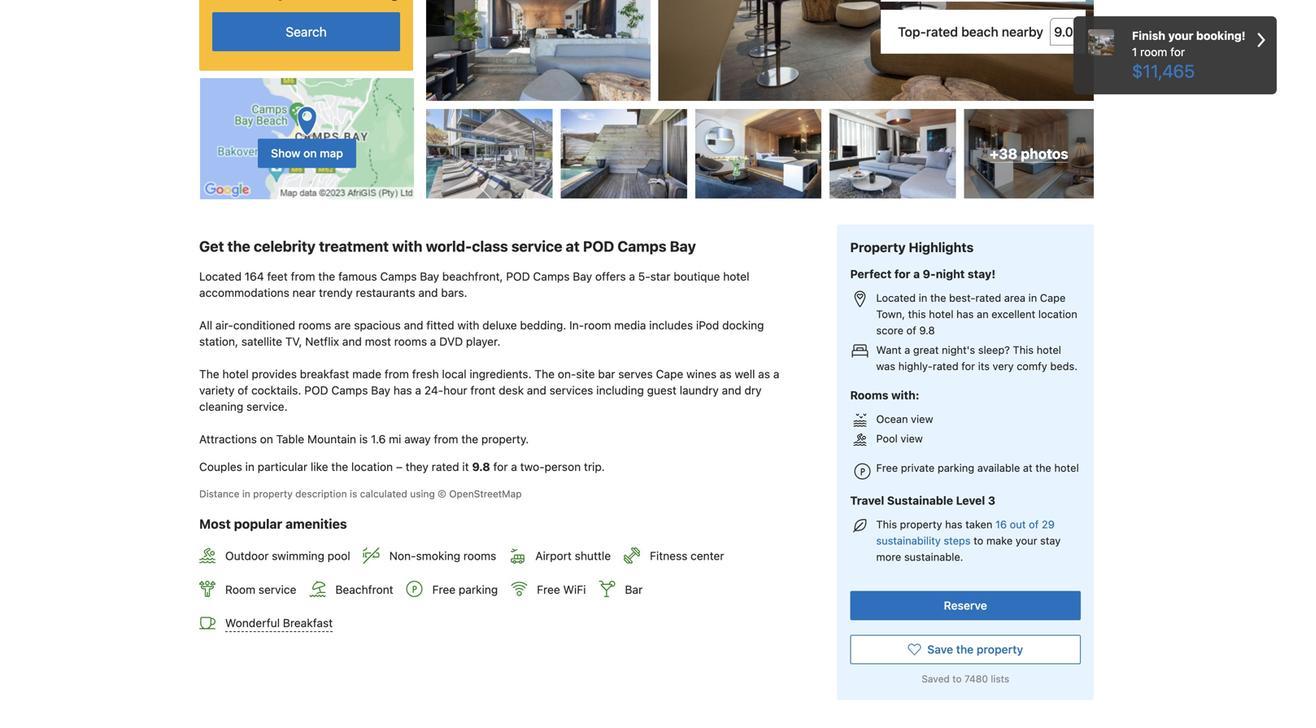 Task type: locate. For each thing, give the bounding box(es) containing it.
this
[[909, 308, 926, 320]]

0 vertical spatial of
[[907, 324, 917, 336]]

for left "its"
[[962, 360, 976, 372]]

night's
[[942, 344, 976, 356]]

1 horizontal spatial the
[[535, 367, 555, 381]]

+38 photos link
[[965, 109, 1094, 199]]

0 vertical spatial to
[[974, 535, 984, 547]]

of inside located in the best-rated area in cape town, this hotel has an excellent location score of 9.8
[[907, 324, 917, 336]]

away
[[405, 433, 431, 446]]

of inside located 164 feet from the famous camps bay beachfront, pod camps bay offers a 5-star boutique hotel accommodations near trendy restaurants and bars. all air-conditioned rooms are spacious and fitted with deluxe bedding. in-room media includes ipod docking station, satellite tv, netflix and most rooms a dvd player. the hotel provides breakfast made from fresh local ingredients. the on-site bar serves cape wines as well as a variety of cocktails. pod camps bay has a 24-hour front desk and services including guest laundry and dry cleaning service. attractions on table mountain is 1.6 mi away from the property.
[[238, 384, 248, 397]]

0 horizontal spatial service
[[259, 583, 297, 596]]

0 vertical spatial this
[[1013, 344, 1034, 356]]

free
[[877, 462, 898, 474], [433, 583, 456, 596], [537, 583, 560, 596]]

in for couples in particular like the location – they rated it 9.8 for a two-person trip.
[[245, 460, 255, 474]]

pod for at
[[583, 238, 614, 255]]

famous
[[339, 270, 377, 283]]

location
[[1039, 308, 1078, 320], [352, 460, 393, 474]]

the up variety
[[199, 367, 219, 381]]

service
[[512, 238, 563, 255], [259, 583, 297, 596]]

2 horizontal spatial from
[[434, 433, 459, 446]]

property down the particular
[[253, 488, 293, 500]]

stay!
[[968, 267, 996, 281]]

property up lists
[[977, 643, 1024, 656]]

to left 7480
[[953, 673, 962, 685]]

1 horizontal spatial location
[[1039, 308, 1078, 320]]

1 vertical spatial on
[[260, 433, 273, 446]]

0 horizontal spatial room
[[584, 319, 611, 332]]

restaurants
[[356, 286, 416, 300]]

in right the distance
[[242, 488, 250, 500]]

rooms up free parking
[[464, 549, 497, 563]]

of right variety
[[238, 384, 248, 397]]

distance in property description is calculated using © openstreetmap
[[199, 488, 522, 500]]

save the property
[[928, 643, 1024, 656]]

0 vertical spatial located
[[199, 270, 242, 283]]

0 horizontal spatial with
[[392, 238, 423, 255]]

has inside located 164 feet from the famous camps bay beachfront, pod camps bay offers a 5-star boutique hotel accommodations near trendy restaurants and bars. all air-conditioned rooms are spacious and fitted with deluxe bedding. in-room media includes ipod docking station, satellite tv, netflix and most rooms a dvd player. the hotel provides breakfast made from fresh local ingredients. the on-site bar serves cape wines as well as a variety of cocktails. pod camps bay has a 24-hour front desk and services including guest laundry and dry cleaning service. attractions on table mountain is 1.6 mi away from the property.
[[394, 384, 412, 397]]

camps
[[618, 238, 667, 255], [380, 270, 417, 283], [533, 270, 570, 283], [331, 384, 368, 397]]

as left well
[[720, 367, 732, 381]]

this up comfy at right
[[1013, 344, 1034, 356]]

hotel
[[724, 270, 750, 283], [929, 308, 954, 320], [1037, 344, 1062, 356], [222, 367, 249, 381], [1055, 462, 1080, 474]]

0 horizontal spatial 9.8
[[472, 460, 491, 474]]

amenities
[[286, 516, 347, 532]]

0 horizontal spatial located
[[199, 270, 242, 283]]

1 vertical spatial view
[[901, 432, 923, 445]]

all
[[199, 319, 212, 332]]

cocktails.
[[251, 384, 301, 397]]

cape right area on the right
[[1041, 292, 1066, 304]]

search section
[[193, 0, 420, 200]]

parking
[[938, 462, 975, 474], [459, 583, 498, 596]]

cleaning
[[199, 400, 243, 413]]

1 horizontal spatial free
[[537, 583, 560, 596]]

the right save
[[957, 643, 974, 656]]

1 horizontal spatial 9.8
[[920, 324, 935, 336]]

a left 9-
[[914, 267, 920, 281]]

center
[[691, 549, 725, 563]]

1 vertical spatial has
[[394, 384, 412, 397]]

0 vertical spatial has
[[957, 308, 974, 320]]

from left fresh
[[385, 367, 409, 381]]

+38
[[990, 145, 1018, 162]]

bay up boutique
[[670, 238, 696, 255]]

save the property button
[[851, 635, 1081, 664]]

1 vertical spatial cape
[[656, 367, 684, 381]]

is left calculated at left bottom
[[350, 488, 357, 500]]

located inside located in the best-rated area in cape town, this hotel has an excellent location score of 9.8
[[877, 292, 916, 304]]

highly-
[[899, 360, 933, 372]]

1 vertical spatial location
[[352, 460, 393, 474]]

view down ocean view at the bottom right of the page
[[901, 432, 923, 445]]

your down out
[[1016, 535, 1038, 547]]

show on map button
[[199, 77, 415, 200], [258, 139, 356, 168]]

for up the $11,465
[[1171, 45, 1186, 59]]

town,
[[877, 308, 906, 320]]

service right class
[[512, 238, 563, 255]]

hour
[[444, 384, 468, 397]]

hotel right this
[[929, 308, 954, 320]]

taken
[[966, 518, 993, 530]]

variety
[[199, 384, 235, 397]]

calculated
[[360, 488, 408, 500]]

with left world-
[[392, 238, 423, 255]]

1 vertical spatial your
[[1016, 535, 1038, 547]]

2 as from the left
[[759, 367, 771, 381]]

service up wonderful breakfast
[[259, 583, 297, 596]]

0 vertical spatial property
[[253, 488, 293, 500]]

travel
[[851, 494, 885, 507]]

hotel inside the want a great night's sleep? this hotel was highly-rated for its very comfy beds.
[[1037, 344, 1062, 356]]

room down finish
[[1141, 45, 1168, 59]]

0 vertical spatial your
[[1169, 29, 1194, 42]]

is inside located 164 feet from the famous camps bay beachfront, pod camps bay offers a 5-star boutique hotel accommodations near trendy restaurants and bars. all air-conditioned rooms are spacious and fitted with deluxe bedding. in-room media includes ipod docking station, satellite tv, netflix and most rooms a dvd player. the hotel provides breakfast made from fresh local ingredients. the on-site bar serves cape wines as well as a variety of cocktails. pod camps bay has a 24-hour front desk and services including guest laundry and dry cleaning service. attractions on table mountain is 1.6 mi away from the property.
[[359, 433, 368, 446]]

rated inside located in the best-rated area in cape town, this hotel has an excellent location score of 9.8
[[976, 292, 1002, 304]]

smoking
[[416, 549, 461, 563]]

rated down night's
[[933, 360, 959, 372]]

1 vertical spatial pod
[[506, 270, 530, 283]]

a left '24-'
[[415, 384, 422, 397]]

0 horizontal spatial free
[[433, 583, 456, 596]]

1 horizontal spatial room
[[1141, 45, 1168, 59]]

location inside located in the best-rated area in cape town, this hotel has an excellent location score of 9.8
[[1039, 308, 1078, 320]]

are
[[335, 319, 351, 332]]

0 horizontal spatial on
[[260, 433, 273, 446]]

wonderful
[[225, 617, 280, 630]]

fitness center
[[650, 549, 725, 563]]

0 vertical spatial room
[[1141, 45, 1168, 59]]

2 vertical spatial rooms
[[464, 549, 497, 563]]

1 horizontal spatial your
[[1169, 29, 1194, 42]]

0 vertical spatial service
[[512, 238, 563, 255]]

has down best-
[[957, 308, 974, 320]]

station,
[[199, 335, 238, 348]]

from right away
[[434, 433, 459, 446]]

1 vertical spatial rooms
[[394, 335, 427, 348]]

0 vertical spatial 9.8
[[920, 324, 935, 336]]

has up steps
[[946, 518, 963, 530]]

the up 'trendy'
[[318, 270, 335, 283]]

lists
[[991, 673, 1010, 685]]

property for save
[[977, 643, 1024, 656]]

0 horizontal spatial to
[[953, 673, 962, 685]]

beachfront,
[[443, 270, 503, 283]]

the right 'get'
[[228, 238, 250, 255]]

rooms right the most
[[394, 335, 427, 348]]

0 horizontal spatial your
[[1016, 535, 1038, 547]]

1 vertical spatial located
[[877, 292, 916, 304]]

1 horizontal spatial service
[[512, 238, 563, 255]]

local
[[442, 367, 467, 381]]

of down this
[[907, 324, 917, 336]]

0 horizontal spatial cape
[[656, 367, 684, 381]]

1 horizontal spatial to
[[974, 535, 984, 547]]

©
[[438, 488, 447, 500]]

its
[[979, 360, 990, 372]]

ipod
[[696, 319, 720, 332]]

location right excellent
[[1039, 308, 1078, 320]]

to inside to make your stay more sustainable.
[[974, 535, 984, 547]]

parking up level at right bottom
[[938, 462, 975, 474]]

most
[[199, 516, 231, 532]]

1 vertical spatial at
[[1024, 462, 1033, 474]]

property for distance
[[253, 488, 293, 500]]

this up sustainability
[[877, 518, 898, 530]]

star
[[651, 270, 671, 283]]

1 the from the left
[[199, 367, 219, 381]]

using
[[410, 488, 435, 500]]

1 horizontal spatial as
[[759, 367, 771, 381]]

0 vertical spatial cape
[[1041, 292, 1066, 304]]

located 164 feet from the famous camps bay beachfront, pod camps bay offers a 5-star boutique hotel accommodations near trendy restaurants and bars. all air-conditioned rooms are spacious and fitted with deluxe bedding. in-room media includes ipod docking station, satellite tv, netflix and most rooms a dvd player. the hotel provides breakfast made from fresh local ingredients. the on-site bar serves cape wines as well as a variety of cocktails. pod camps bay has a 24-hour front desk and services including guest laundry and dry cleaning service. attractions on table mountain is 1.6 mi away from the property.
[[199, 270, 783, 446]]

free down pool
[[877, 462, 898, 474]]

free down non-smoking rooms
[[433, 583, 456, 596]]

in for located in the best-rated area in cape town, this hotel has an excellent location score of 9.8
[[919, 292, 928, 304]]

1 horizontal spatial of
[[907, 324, 917, 336]]

for inside finish your booking! 1 room for $11,465
[[1171, 45, 1186, 59]]

2 vertical spatial pod
[[304, 384, 328, 397]]

pod down class
[[506, 270, 530, 283]]

a left the two-
[[511, 460, 517, 474]]

0 horizontal spatial of
[[238, 384, 248, 397]]

0 vertical spatial with
[[392, 238, 423, 255]]

ocean
[[877, 413, 909, 425]]

0 horizontal spatial as
[[720, 367, 732, 381]]

and right "desk"
[[527, 384, 547, 397]]

1 vertical spatial from
[[385, 367, 409, 381]]

0 horizontal spatial from
[[291, 270, 315, 283]]

1 horizontal spatial this
[[1013, 344, 1034, 356]]

room
[[1141, 45, 1168, 59], [584, 319, 611, 332]]

9.8
[[920, 324, 935, 336], [472, 460, 491, 474]]

0 vertical spatial location
[[1039, 308, 1078, 320]]

rated up an
[[976, 292, 1002, 304]]

0 vertical spatial parking
[[938, 462, 975, 474]]

most
[[365, 335, 391, 348]]

with inside located 164 feet from the famous camps bay beachfront, pod camps bay offers a 5-star boutique hotel accommodations near trendy restaurants and bars. all air-conditioned rooms are spacious and fitted with deluxe bedding. in-room media includes ipod docking station, satellite tv, netflix and most rooms a dvd player. the hotel provides breakfast made from fresh local ingredients. the on-site bar serves cape wines as well as a variety of cocktails. pod camps bay has a 24-hour front desk and services including guest laundry and dry cleaning service. attractions on table mountain is 1.6 mi away from the property.
[[458, 319, 480, 332]]

at up in-
[[566, 238, 580, 255]]

located up the town,
[[877, 292, 916, 304]]

property inside save the property dropdown button
[[977, 643, 1024, 656]]

room left media
[[584, 319, 611, 332]]

0 vertical spatial pod
[[583, 238, 614, 255]]

treatment
[[319, 238, 389, 255]]

is left 1.6
[[359, 433, 368, 446]]

property up sustainability
[[900, 518, 943, 530]]

0 horizontal spatial this
[[877, 518, 898, 530]]

1 horizontal spatial located
[[877, 292, 916, 304]]

0 horizontal spatial property
[[253, 488, 293, 500]]

of inside 16 out of 29 sustainability steps
[[1029, 518, 1039, 530]]

hotel right boutique
[[724, 270, 750, 283]]

2 vertical spatial has
[[946, 518, 963, 530]]

dry
[[745, 384, 762, 397]]

has
[[957, 308, 974, 320], [394, 384, 412, 397], [946, 518, 963, 530]]

more
[[877, 551, 902, 563]]

2 horizontal spatial of
[[1029, 518, 1039, 530]]

of left 29
[[1029, 518, 1039, 530]]

in up this
[[919, 292, 928, 304]]

located up accommodations
[[199, 270, 242, 283]]

dvd
[[440, 335, 463, 348]]

with up player.
[[458, 319, 480, 332]]

at right available
[[1024, 462, 1033, 474]]

at
[[566, 238, 580, 255], [1024, 462, 1033, 474]]

swimming
[[272, 549, 325, 563]]

location left –
[[352, 460, 393, 474]]

1 horizontal spatial cape
[[1041, 292, 1066, 304]]

in
[[919, 292, 928, 304], [1029, 292, 1038, 304], [245, 460, 255, 474], [242, 488, 250, 500]]

0 horizontal spatial rooms
[[299, 319, 331, 332]]

0 horizontal spatial parking
[[459, 583, 498, 596]]

air-
[[216, 319, 233, 332]]

outdoor
[[225, 549, 269, 563]]

2 horizontal spatial free
[[877, 462, 898, 474]]

hotel inside located in the best-rated area in cape town, this hotel has an excellent location score of 9.8
[[929, 308, 954, 320]]

hotel up beds. in the right of the page
[[1037, 344, 1062, 356]]

view down the with:
[[911, 413, 934, 425]]

from up near
[[291, 270, 315, 283]]

your right finish
[[1169, 29, 1194, 42]]

free for free private parking available at the hotel
[[877, 462, 898, 474]]

ingredients.
[[470, 367, 532, 381]]

pod down breakfast
[[304, 384, 328, 397]]

pod up offers
[[583, 238, 614, 255]]

room inside located 164 feet from the famous camps bay beachfront, pod camps bay offers a 5-star boutique hotel accommodations near trendy restaurants and bars. all air-conditioned rooms are spacious and fitted with deluxe bedding. in-room media includes ipod docking station, satellite tv, netflix and most rooms a dvd player. the hotel provides breakfast made from fresh local ingredients. the on-site bar serves cape wines as well as a variety of cocktails. pod camps bay has a 24-hour front desk and services including guest laundry and dry cleaning service. attractions on table mountain is 1.6 mi away from the property.
[[584, 319, 611, 332]]

free for free parking
[[433, 583, 456, 596]]

boutique
[[674, 270, 720, 283]]

as right well
[[759, 367, 771, 381]]

spacious
[[354, 319, 401, 332]]

2 horizontal spatial pod
[[583, 238, 614, 255]]

0 horizontal spatial the
[[199, 367, 219, 381]]

2 vertical spatial property
[[977, 643, 1024, 656]]

the up it
[[462, 433, 479, 446]]

0 vertical spatial is
[[359, 433, 368, 446]]

for inside the want a great night's sleep? this hotel was highly-rated for its very comfy beds.
[[962, 360, 976, 372]]

the inside dropdown button
[[957, 643, 974, 656]]

1 horizontal spatial at
[[1024, 462, 1033, 474]]

a up the highly- at right
[[905, 344, 911, 356]]

0 horizontal spatial location
[[352, 460, 393, 474]]

1 horizontal spatial pod
[[506, 270, 530, 283]]

9.8 down this
[[920, 324, 935, 336]]

want a great night's sleep? this hotel was highly-rated for its very comfy beds.
[[877, 344, 1078, 372]]

on left the table
[[260, 433, 273, 446]]

1 horizontal spatial with
[[458, 319, 480, 332]]

2 vertical spatial of
[[1029, 518, 1039, 530]]

$11,465
[[1133, 60, 1195, 81]]

0 horizontal spatial pod
[[304, 384, 328, 397]]

1 vertical spatial property
[[900, 518, 943, 530]]

1 as from the left
[[720, 367, 732, 381]]

photos
[[1021, 145, 1069, 162]]

9.8 right it
[[472, 460, 491, 474]]

1 horizontal spatial rooms
[[394, 335, 427, 348]]

in right couples
[[245, 460, 255, 474]]

1 vertical spatial of
[[238, 384, 248, 397]]

beach
[[962, 24, 999, 40]]

1 vertical spatial with
[[458, 319, 480, 332]]

9.8 inside located in the best-rated area in cape town, this hotel has an excellent location score of 9.8
[[920, 324, 935, 336]]

rooms up netflix
[[299, 319, 331, 332]]

ocean view
[[877, 413, 934, 425]]

of
[[907, 324, 917, 336], [238, 384, 248, 397], [1029, 518, 1039, 530]]

a
[[914, 267, 920, 281], [629, 270, 635, 283], [430, 335, 437, 348], [905, 344, 911, 356], [774, 367, 780, 381], [415, 384, 422, 397], [511, 460, 517, 474]]

on left the "map"
[[304, 147, 317, 160]]

free left 'wifi' at the left bottom of the page
[[537, 583, 560, 596]]

0 vertical spatial on
[[304, 147, 317, 160]]

1 horizontal spatial on
[[304, 147, 317, 160]]

2 horizontal spatial property
[[977, 643, 1024, 656]]

parking down non-smoking rooms
[[459, 583, 498, 596]]

free parking
[[433, 583, 498, 596]]

score
[[877, 324, 904, 336]]

0 vertical spatial view
[[911, 413, 934, 425]]

1 vertical spatial is
[[350, 488, 357, 500]]

and left fitted
[[404, 319, 424, 332]]

the left on- at the left bottom of page
[[535, 367, 555, 381]]

free for free wifi
[[537, 583, 560, 596]]

view
[[911, 413, 934, 425], [901, 432, 923, 445]]

to down taken
[[974, 535, 984, 547]]

located inside located 164 feet from the famous camps bay beachfront, pod camps bay offers a 5-star boutique hotel accommodations near trendy restaurants and bars. all air-conditioned rooms are spacious and fitted with deluxe bedding. in-room media includes ipod docking station, satellite tv, netflix and most rooms a dvd player. the hotel provides breakfast made from fresh local ingredients. the on-site bar serves cape wines as well as a variety of cocktails. pod camps bay has a 24-hour front desk and services including guest laundry and dry cleaning service. attractions on table mountain is 1.6 mi away from the property.
[[199, 270, 242, 283]]

and
[[419, 286, 438, 300], [404, 319, 424, 332], [342, 335, 362, 348], [527, 384, 547, 397], [722, 384, 742, 397]]

1 vertical spatial room
[[584, 319, 611, 332]]

1 horizontal spatial is
[[359, 433, 368, 446]]

popular
[[234, 516, 283, 532]]

the left best-
[[931, 292, 947, 304]]

cape up 'guest'
[[656, 367, 684, 381]]

like
[[311, 460, 328, 474]]

cape inside located in the best-rated area in cape town, this hotel has an excellent location score of 9.8
[[1041, 292, 1066, 304]]

has left '24-'
[[394, 384, 412, 397]]

the right like
[[331, 460, 348, 474]]

0 horizontal spatial at
[[566, 238, 580, 255]]

rated
[[927, 24, 959, 40], [976, 292, 1002, 304], [933, 360, 959, 372], [432, 460, 459, 474]]



Task type: describe. For each thing, give the bounding box(es) containing it.
docking
[[723, 319, 764, 332]]

private
[[901, 462, 935, 474]]

non-
[[390, 549, 416, 563]]

deluxe
[[483, 319, 517, 332]]

view for pool view
[[901, 432, 923, 445]]

1 vertical spatial parking
[[459, 583, 498, 596]]

including
[[597, 384, 644, 397]]

netflix
[[305, 335, 339, 348]]

for left 9-
[[895, 267, 911, 281]]

0 vertical spatial from
[[291, 270, 315, 283]]

couples
[[199, 460, 242, 474]]

search
[[286, 24, 327, 39]]

bar
[[625, 583, 643, 596]]

rated left it
[[432, 460, 459, 474]]

openstreetmap
[[449, 488, 522, 500]]

your inside to make your stay more sustainable.
[[1016, 535, 1038, 547]]

and down "are"
[[342, 335, 362, 348]]

5-
[[639, 270, 651, 283]]

in for distance in property description is calculated using © openstreetmap
[[242, 488, 250, 500]]

1 vertical spatial service
[[259, 583, 297, 596]]

2 the from the left
[[535, 367, 555, 381]]

1 horizontal spatial property
[[900, 518, 943, 530]]

room
[[225, 583, 256, 596]]

comfy
[[1017, 360, 1048, 372]]

your inside finish your booking! 1 room for $11,465
[[1169, 29, 1194, 42]]

7480
[[965, 673, 989, 685]]

16
[[996, 518, 1007, 530]]

out
[[1010, 518, 1026, 530]]

celebrity
[[254, 238, 316, 255]]

area
[[1005, 292, 1026, 304]]

1 vertical spatial to
[[953, 673, 962, 685]]

2 vertical spatial from
[[434, 433, 459, 446]]

finish
[[1133, 29, 1166, 42]]

near
[[293, 286, 316, 300]]

0 vertical spatial at
[[566, 238, 580, 255]]

bar
[[598, 367, 616, 381]]

top-rated beach nearby
[[898, 24, 1044, 40]]

breakfast
[[300, 367, 349, 381]]

wines
[[687, 367, 717, 381]]

steps
[[944, 535, 971, 547]]

provides
[[252, 367, 297, 381]]

hotel up 29
[[1055, 462, 1080, 474]]

table
[[276, 433, 304, 446]]

saved
[[922, 673, 950, 685]]

room service
[[225, 583, 297, 596]]

nearby
[[1002, 24, 1044, 40]]

distance
[[199, 488, 240, 500]]

cape inside located 164 feet from the famous camps bay beachfront, pod camps bay offers a 5-star boutique hotel accommodations near trendy restaurants and bars. all air-conditioned rooms are spacious and fitted with deluxe bedding. in-room media includes ipod docking station, satellite tv, netflix and most rooms a dvd player. the hotel provides breakfast made from fresh local ingredients. the on-site bar serves cape wines as well as a variety of cocktails. pod camps bay has a 24-hour front desk and services including guest laundry and dry cleaning service. attractions on table mountain is 1.6 mi away from the property.
[[656, 367, 684, 381]]

pod for beachfront,
[[506, 270, 530, 283]]

an
[[977, 308, 989, 320]]

airport
[[536, 549, 572, 563]]

satellite
[[241, 335, 282, 348]]

camps up 5-
[[618, 238, 667, 255]]

the inside located in the best-rated area in cape town, this hotel has an excellent location score of 9.8
[[931, 292, 947, 304]]

in right area on the right
[[1029, 292, 1038, 304]]

on inside located 164 feet from the famous camps bay beachfront, pod camps bay offers a 5-star boutique hotel accommodations near trendy restaurants and bars. all air-conditioned rooms are spacious and fitted with deluxe bedding. in-room media includes ipod docking station, satellite tv, netflix and most rooms a dvd player. the hotel provides breakfast made from fresh local ingredients. the on-site bar serves cape wines as well as a variety of cocktails. pod camps bay has a 24-hour front desk and services including guest laundry and dry cleaning service. attractions on table mountain is 1.6 mi away from the property.
[[260, 433, 273, 446]]

stay
[[1041, 535, 1061, 547]]

most popular amenities
[[199, 516, 347, 532]]

located in the best-rated area in cape town, this hotel has an excellent location score of 9.8
[[877, 292, 1078, 336]]

camps up restaurants
[[380, 270, 417, 283]]

save
[[928, 643, 954, 656]]

0 horizontal spatial is
[[350, 488, 357, 500]]

located for located 164 feet from the famous camps bay beachfront, pod camps bay offers a 5-star boutique hotel accommodations near trendy restaurants and bars. all air-conditioned rooms are spacious and fitted with deluxe bedding. in-room media includes ipod docking station, satellite tv, netflix and most rooms a dvd player. the hotel provides breakfast made from fresh local ingredients. the on-site bar serves cape wines as well as a variety of cocktails. pod camps bay has a 24-hour front desk and services including guest laundry and dry cleaning service. attractions on table mountain is 1.6 mi away from the property.
[[199, 270, 242, 283]]

a left 5-
[[629, 270, 635, 283]]

1 horizontal spatial parking
[[938, 462, 975, 474]]

get the celebrity treatment with world-class service at pod camps bay
[[199, 238, 696, 255]]

services
[[550, 384, 594, 397]]

view for ocean view
[[911, 413, 934, 425]]

1 horizontal spatial from
[[385, 367, 409, 381]]

couples in particular like the location – they rated it 9.8 for a two-person trip.
[[199, 460, 605, 474]]

rated inside the want a great night's sleep? this hotel was highly-rated for its very comfy beds.
[[933, 360, 959, 372]]

was
[[877, 360, 896, 372]]

outdoor swimming pool
[[225, 549, 350, 563]]

site
[[576, 367, 595, 381]]

travel sustainable level  3
[[851, 494, 996, 507]]

hotel up variety
[[222, 367, 249, 381]]

map
[[320, 147, 343, 160]]

located for located in the best-rated area in cape town, this hotel has an excellent location score of 9.8
[[877, 292, 916, 304]]

front
[[471, 384, 496, 397]]

on-
[[558, 367, 576, 381]]

rated left beach
[[927, 24, 959, 40]]

make
[[987, 535, 1013, 547]]

fitted
[[427, 319, 455, 332]]

booking!
[[1197, 29, 1246, 42]]

person
[[545, 460, 581, 474]]

available
[[978, 462, 1021, 474]]

class
[[472, 238, 508, 255]]

trendy
[[319, 286, 353, 300]]

pool
[[877, 432, 898, 445]]

wifi
[[564, 583, 586, 596]]

level
[[957, 494, 986, 507]]

on inside search section
[[304, 147, 317, 160]]

media
[[615, 319, 646, 332]]

bay down get the celebrity treatment with world-class service at pod camps bay
[[420, 270, 439, 283]]

sustainable.
[[905, 551, 964, 563]]

breakfast
[[283, 617, 333, 630]]

beds.
[[1051, 360, 1078, 372]]

24-
[[425, 384, 444, 397]]

free private parking available at the hotel
[[877, 462, 1080, 474]]

0 vertical spatial rooms
[[299, 319, 331, 332]]

property
[[851, 240, 906, 255]]

this inside the want a great night's sleep? this hotel was highly-rated for its very comfy beds.
[[1013, 344, 1034, 356]]

camps down made
[[331, 384, 368, 397]]

camps up bedding.
[[533, 270, 570, 283]]

1 vertical spatial 9.8
[[472, 460, 491, 474]]

a right well
[[774, 367, 780, 381]]

service.
[[247, 400, 288, 413]]

16 out of 29 sustainability steps link
[[877, 518, 1055, 547]]

+38 photos
[[990, 145, 1069, 162]]

has inside located in the best-rated area in cape town, this hotel has an excellent location score of 9.8
[[957, 308, 974, 320]]

with:
[[892, 388, 920, 402]]

2 horizontal spatial rooms
[[464, 549, 497, 563]]

player.
[[466, 335, 501, 348]]

bay left offers
[[573, 270, 592, 283]]

two-
[[520, 460, 545, 474]]

a down fitted
[[430, 335, 437, 348]]

reserve button
[[851, 591, 1081, 620]]

particular
[[258, 460, 308, 474]]

a inside the want a great night's sleep? this hotel was highly-rated for its very comfy beds.
[[905, 344, 911, 356]]

for down property.
[[494, 460, 508, 474]]

the right available
[[1036, 462, 1052, 474]]

top-rated beach nearby element
[[889, 22, 1044, 42]]

made
[[352, 367, 382, 381]]

and down well
[[722, 384, 742, 397]]

desk
[[499, 384, 524, 397]]

serves
[[619, 367, 653, 381]]

1 vertical spatial this
[[877, 518, 898, 530]]

room inside finish your booking! 1 room for $11,465
[[1141, 45, 1168, 59]]

highlights
[[909, 240, 974, 255]]

and left bars.
[[419, 286, 438, 300]]

mi
[[389, 433, 402, 446]]

wonderful breakfast
[[225, 617, 333, 630]]

sustainable
[[888, 494, 954, 507]]

description
[[295, 488, 347, 500]]

bay down made
[[371, 384, 391, 397]]

9.0 element
[[1050, 18, 1078, 46]]

9.0
[[1055, 24, 1074, 40]]

rightchevron image
[[1258, 28, 1266, 52]]



Task type: vqa. For each thing, say whether or not it's contained in the screenshot.
Your account menu Your account Genius Level 1 element
no



